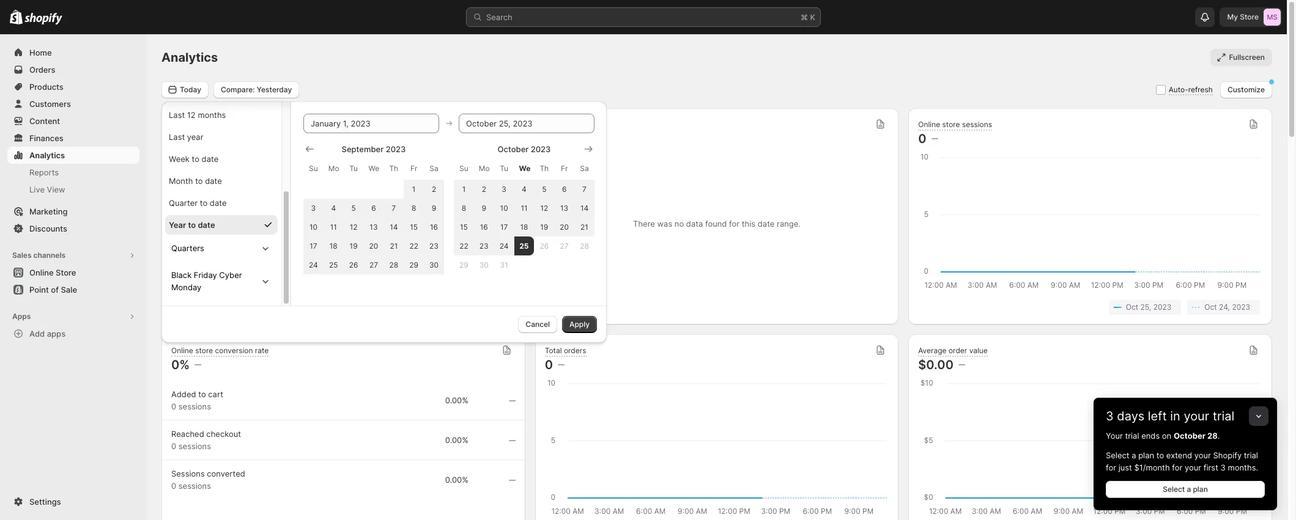 Task type: locate. For each thing, give the bounding box(es) containing it.
was
[[657, 219, 672, 229]]

1 23 from the left
[[430, 241, 439, 251]]

2 friday element from the left
[[554, 158, 574, 180]]

store right my
[[1240, 12, 1259, 21]]

saturday element for september 2023
[[424, 158, 444, 180]]

0 vertical spatial 24
[[500, 241, 509, 251]]

tu down october 2023 on the top left of the page
[[500, 164, 508, 173]]

cart
[[208, 390, 223, 399]]

11
[[521, 203, 528, 213], [330, 222, 337, 232]]

1 1 button from the left
[[404, 180, 424, 199]]

1 vertical spatial 14
[[390, 222, 398, 232]]

oct 24, 2023 button for second oct 25, 2023 "button"
[[1188, 300, 1260, 315]]

tu
[[349, 164, 358, 173], [500, 164, 508, 173]]

26 for the rightmost "26" button
[[540, 241, 549, 251]]

sessions inside added to cart 0 sessions
[[179, 402, 211, 412]]

13 button
[[554, 199, 574, 217], [364, 217, 384, 236]]

1 2 from the left
[[432, 184, 436, 194]]

1 vertical spatial 7
[[392, 203, 396, 213]]

to right week
[[192, 154, 199, 164]]

1 horizontal spatial 4
[[522, 184, 527, 194]]

to
[[192, 154, 199, 164], [195, 176, 203, 186], [200, 198, 208, 208], [188, 220, 196, 230], [198, 390, 206, 399], [1157, 451, 1164, 461]]

last up last year
[[169, 110, 185, 120]]

2 we from the left
[[519, 164, 531, 173]]

1 horizontal spatial 2 button
[[474, 180, 494, 199]]

online store conversion rate button
[[171, 346, 269, 357]]

found
[[705, 219, 727, 229]]

1 horizontal spatial 24,
[[1219, 303, 1230, 312]]

0 horizontal spatial thursday element
[[384, 158, 404, 180]]

0.00% for added to cart
[[445, 396, 468, 406]]

1 vertical spatial 6
[[371, 203, 376, 213]]

12 for left 12 button
[[350, 222, 358, 232]]

1 vertical spatial 0.00%
[[445, 436, 468, 445]]

23 button
[[424, 236, 444, 255], [474, 236, 494, 255]]

1 oct 24, 2023 button from the left
[[440, 300, 513, 315]]

analytics up today
[[162, 50, 218, 65]]

1 horizontal spatial 12 button
[[534, 199, 554, 217]]

15 button
[[404, 217, 424, 236], [454, 217, 474, 236]]

0 vertical spatial 12
[[187, 110, 196, 120]]

fullscreen button
[[1211, 49, 1273, 66]]

1
[[412, 184, 416, 194], [462, 184, 466, 194]]

20
[[560, 222, 569, 232], [369, 241, 378, 251]]

monday element
[[324, 158, 344, 180], [474, 158, 494, 180]]

discounts
[[29, 224, 67, 234]]

th for october 2023
[[540, 164, 549, 173]]

2 vertical spatial your
[[1185, 463, 1202, 473]]

a down 'select a plan to extend your shopify trial for just $1/month for your first 3 months.'
[[1187, 485, 1191, 494]]

1 wednesday element from the left
[[364, 158, 384, 180]]

we down "september 2023"
[[369, 164, 379, 173]]

th down "september 2023"
[[389, 164, 398, 173]]

0 horizontal spatial 21 button
[[384, 236, 404, 255]]

oct 25, 2023 for second oct 25, 2023 "button"
[[1126, 303, 1172, 312]]

1 22 from the left
[[410, 241, 418, 251]]

thursday element
[[384, 158, 404, 180], [534, 158, 554, 180]]

YYYY-MM-DD text field
[[303, 113, 439, 133], [459, 113, 595, 133]]

tu for september
[[349, 164, 358, 173]]

0 horizontal spatial 11
[[330, 222, 337, 232]]

1 horizontal spatial shopify image
[[25, 13, 63, 25]]

oct 24, 2023 for oct 24, 2023 button associated with second oct 25, 2023 "button"
[[1205, 303, 1250, 312]]

0 vertical spatial 6
[[562, 184, 567, 194]]

.
[[1218, 431, 1220, 441]]

to for month
[[195, 176, 203, 186]]

0 horizontal spatial select
[[1106, 451, 1130, 461]]

to left cart
[[198, 390, 206, 399]]

28 for the leftmost 28 button
[[389, 260, 398, 269]]

7 button
[[574, 180, 595, 199], [384, 199, 404, 217]]

1 vertical spatial store
[[195, 346, 213, 355]]

0 horizontal spatial 17 button
[[303, 236, 324, 255]]

1 horizontal spatial 15 button
[[454, 217, 474, 236]]

1 horizontal spatial 11
[[521, 203, 528, 213]]

1 mo from the left
[[328, 164, 339, 173]]

your right 'in'
[[1184, 409, 1210, 424]]

orders link
[[7, 61, 139, 78]]

1 we from the left
[[369, 164, 379, 173]]

sessions inside dropdown button
[[962, 120, 992, 129]]

0 vertical spatial 19
[[540, 222, 548, 232]]

tuesday element down september
[[344, 158, 364, 180]]

grid
[[303, 143, 444, 274], [454, 143, 595, 274]]

yesterday
[[257, 85, 292, 94]]

2 mo from the left
[[479, 164, 490, 173]]

2 list from the left
[[921, 300, 1260, 315]]

tuesday element
[[344, 158, 364, 180], [494, 158, 514, 180]]

fr for september 2023
[[410, 164, 417, 173]]

1 horizontal spatial select
[[1163, 485, 1185, 494]]

1 15 button from the left
[[404, 217, 424, 236]]

sa for october 2023
[[580, 164, 589, 173]]

0 down total in the left bottom of the page
[[545, 358, 553, 373]]

select
[[1106, 451, 1130, 461], [1163, 485, 1185, 494]]

2 sa from the left
[[580, 164, 589, 173]]

5 button down october 2023 on the top left of the page
[[534, 180, 554, 199]]

there was no data found for this date range. button
[[535, 108, 899, 325]]

2 oct 24, 2023 button from the left
[[1188, 300, 1260, 315]]

31
[[500, 260, 508, 269]]

2 tu from the left
[[500, 164, 508, 173]]

a for select a plan to extend your shopify trial for just $1/month for your first 3 months.
[[1132, 451, 1136, 461]]

1 9 button from the left
[[424, 199, 444, 217]]

1 oct 24, 2023 from the left
[[458, 303, 503, 312]]

1 25, from the left
[[393, 303, 404, 312]]

oct 24, 2023 for first oct 25, 2023 "button"'s oct 24, 2023 button
[[458, 303, 503, 312]]

1 horizontal spatial 25
[[520, 241, 529, 251]]

1 grid from the left
[[303, 143, 444, 274]]

store up sale
[[56, 268, 76, 278]]

0 horizontal spatial fr
[[410, 164, 417, 173]]

store for 0
[[942, 120, 960, 129]]

3 days left in your trial
[[1106, 409, 1235, 424]]

to for added
[[198, 390, 206, 399]]

yyyy-mm-dd text field up "september 2023"
[[303, 113, 439, 133]]

date up the quarter to date button at left
[[205, 176, 222, 186]]

for left 'this'
[[729, 219, 740, 229]]

22 button
[[404, 236, 424, 255], [454, 236, 474, 255]]

9
[[432, 203, 436, 213], [482, 203, 486, 213]]

september
[[342, 144, 384, 154]]

we down october 2023 on the top left of the page
[[519, 164, 531, 173]]

1 vertical spatial online
[[29, 268, 54, 278]]

friday element for september 2023
[[404, 158, 424, 180]]

7 for the rightmost 7 'button'
[[582, 184, 587, 194]]

1 horizontal spatial 8
[[462, 203, 466, 213]]

tuesday element for september 2023
[[344, 158, 364, 180]]

1 horizontal spatial 5 button
[[534, 180, 554, 199]]

2 30 button from the left
[[474, 255, 494, 274]]

sessions inside reached checkout 0 sessions
[[179, 442, 211, 451]]

10
[[500, 203, 508, 213], [309, 222, 317, 232]]

1 horizontal spatial oct 24, 2023
[[1205, 303, 1250, 312]]

15
[[410, 222, 418, 232], [460, 222, 468, 232]]

black friday cyber monday button
[[166, 264, 277, 298]]

oct
[[379, 303, 391, 312], [458, 303, 470, 312], [1126, 303, 1139, 312], [1205, 303, 1217, 312]]

a inside 'select a plan to extend your shopify trial for just $1/month for your first 3 months.'
[[1132, 451, 1136, 461]]

2 horizontal spatial 12
[[540, 203, 548, 213]]

year
[[169, 220, 186, 230]]

thursday element for september 2023
[[384, 158, 404, 180]]

0 vertical spatial 14
[[581, 203, 589, 213]]

2 8 button from the left
[[454, 199, 474, 217]]

sa for september 2023
[[430, 164, 438, 173]]

1 9 from the left
[[432, 203, 436, 213]]

4 button
[[514, 180, 534, 199], [324, 199, 344, 217]]

6
[[562, 184, 567, 194], [371, 203, 376, 213]]

customize button
[[1220, 81, 1272, 98]]

1 tuesday element from the left
[[344, 158, 364, 180]]

0 horizontal spatial plan
[[1139, 451, 1154, 461]]

trial inside 3 days left in your trial dropdown button
[[1213, 409, 1235, 424]]

1 tu from the left
[[349, 164, 358, 173]]

1 8 from the left
[[412, 203, 416, 213]]

25, for second oct 25, 2023 "button"
[[1141, 303, 1152, 312]]

2 tuesday element from the left
[[494, 158, 514, 180]]

1 horizontal spatial grid
[[454, 143, 595, 274]]

value
[[969, 346, 988, 355]]

we for september
[[369, 164, 379, 173]]

1 vertical spatial october
[[1174, 431, 1206, 441]]

1 sa from the left
[[430, 164, 438, 173]]

16 button
[[424, 217, 444, 236], [474, 217, 494, 236]]

1 horizontal spatial 25,
[[1141, 303, 1152, 312]]

1 horizontal spatial 29 button
[[454, 255, 474, 274]]

3 for right 3 button
[[502, 184, 507, 194]]

online store link
[[7, 264, 139, 281]]

2 horizontal spatial online
[[918, 120, 940, 129]]

compare:
[[221, 85, 255, 94]]

0 horizontal spatial 16 button
[[424, 217, 444, 236]]

converted
[[207, 469, 245, 479]]

sales channels
[[12, 251, 66, 260]]

2 0.00% from the top
[[445, 436, 468, 445]]

1 horizontal spatial 13
[[560, 203, 568, 213]]

1 vertical spatial 5
[[351, 203, 356, 213]]

2 saturday element from the left
[[574, 158, 595, 180]]

a for select a plan
[[1187, 485, 1191, 494]]

2 grid from the left
[[454, 143, 595, 274]]

$0.00 up week to date at the left of the page
[[171, 132, 207, 146]]

no change image
[[932, 134, 938, 144], [509, 396, 516, 406], [509, 476, 516, 486]]

1 friday element from the left
[[404, 158, 424, 180]]

0 horizontal spatial 23
[[430, 241, 439, 251]]

a up just
[[1132, 451, 1136, 461]]

5 down september
[[351, 203, 356, 213]]

23
[[430, 241, 439, 251], [480, 241, 489, 251]]

oct for first oct 25, 2023 "button"'s oct 24, 2023 button
[[458, 303, 470, 312]]

21 button
[[574, 217, 595, 236], [384, 236, 404, 255]]

0 vertical spatial 0.00%
[[445, 396, 468, 406]]

24, for first oct 25, 2023 "button"
[[472, 303, 483, 312]]

october inside "3 days left in your trial" element
[[1174, 431, 1206, 441]]

1 horizontal spatial 9 button
[[474, 199, 494, 217]]

2 2 from the left
[[482, 184, 486, 194]]

0 horizontal spatial wednesday element
[[364, 158, 384, 180]]

analytics down 'finances'
[[29, 150, 65, 160]]

0 horizontal spatial tu
[[349, 164, 358, 173]]

2 sunday element from the left
[[454, 158, 474, 180]]

customers link
[[7, 95, 139, 113]]

content link
[[7, 113, 139, 130]]

1 vertical spatial trial
[[1125, 431, 1139, 441]]

0 horizontal spatial trial
[[1125, 431, 1139, 441]]

1 horizontal spatial 24
[[500, 241, 509, 251]]

0 horizontal spatial a
[[1132, 451, 1136, 461]]

2 23 from the left
[[480, 241, 489, 251]]

to right year
[[188, 220, 196, 230]]

1 horizontal spatial 9
[[482, 203, 486, 213]]

date up month to date button
[[202, 154, 219, 164]]

30
[[429, 260, 439, 269], [479, 260, 489, 269]]

9 button
[[424, 199, 444, 217], [474, 199, 494, 217]]

no change image
[[195, 360, 201, 370], [558, 360, 565, 370], [959, 360, 965, 370], [509, 436, 516, 446]]

10 for the 10 button to the left
[[309, 222, 317, 232]]

0 horizontal spatial 15
[[410, 222, 418, 232]]

your left the first
[[1185, 463, 1202, 473]]

tu down september
[[349, 164, 358, 173]]

thursday element down october 2023 on the top left of the page
[[534, 158, 554, 180]]

my store image
[[1264, 9, 1281, 26]]

to for quarter
[[200, 198, 208, 208]]

a inside "link"
[[1187, 485, 1191, 494]]

10 for right the 10 button
[[500, 203, 508, 213]]

1 vertical spatial 12
[[540, 203, 548, 213]]

26 for leftmost "26" button
[[349, 260, 358, 269]]

sa
[[430, 164, 438, 173], [580, 164, 589, 173]]

grid containing september
[[303, 143, 444, 274]]

thursday element down "september 2023"
[[384, 158, 404, 180]]

1 horizontal spatial sunday element
[[454, 158, 474, 180]]

13
[[560, 203, 568, 213], [370, 222, 378, 232]]

2 oct 25, 2023 from the left
[[1126, 303, 1172, 312]]

1 oct 25, 2023 from the left
[[379, 303, 425, 312]]

date down month to date button
[[210, 198, 227, 208]]

0 vertical spatial $0.00
[[171, 132, 207, 146]]

trial up .
[[1213, 409, 1235, 424]]

date inside button
[[210, 198, 227, 208]]

1 horizontal spatial online
[[171, 346, 193, 355]]

online store button
[[0, 264, 147, 281]]

1 monday element from the left
[[324, 158, 344, 180]]

1 horizontal spatial 21
[[581, 222, 588, 232]]

tuesday element down october 2023 on the top left of the page
[[494, 158, 514, 180]]

sessions
[[171, 469, 205, 479]]

trial up months.
[[1244, 451, 1258, 461]]

to inside year to date button
[[188, 220, 196, 230]]

25, for first oct 25, 2023 "button"
[[393, 303, 404, 312]]

list
[[174, 300, 513, 315], [921, 300, 1260, 315]]

plan inside 'select a plan to extend your shopify trial for just $1/month for your first 3 months.'
[[1139, 451, 1154, 461]]

27 button
[[554, 236, 574, 255], [364, 255, 384, 274]]

yyyy-mm-dd text field up october 2023 on the top left of the page
[[459, 113, 595, 133]]

friday element
[[404, 158, 424, 180], [554, 158, 574, 180]]

select down 'select a plan to extend your shopify trial for just $1/month for your first 3 months.'
[[1163, 485, 1185, 494]]

fr for october 2023
[[561, 164, 568, 173]]

date down quarter to date
[[198, 220, 215, 230]]

0 down reached
[[171, 442, 176, 451]]

apps
[[12, 312, 31, 321]]

0.00% for sessions converted
[[445, 475, 468, 485]]

3 for the leftmost 3 button
[[311, 203, 316, 213]]

1 su from the left
[[309, 164, 318, 173]]

2 su from the left
[[460, 164, 468, 173]]

plan down the first
[[1193, 485, 1208, 494]]

1 horizontal spatial 1
[[462, 184, 466, 194]]

1 vertical spatial $0.00
[[918, 358, 954, 373]]

wednesday element down october 2023 on the top left of the page
[[514, 158, 534, 180]]

2 yyyy-mm-dd text field from the left
[[459, 113, 595, 133]]

3 oct from the left
[[1126, 303, 1139, 312]]

saturday element
[[424, 158, 444, 180], [574, 158, 595, 180]]

select for select a plan to extend your shopify trial for just $1/month for your first 3 months.
[[1106, 451, 1130, 461]]

fullscreen
[[1229, 53, 1265, 62]]

2 oct from the left
[[458, 303, 470, 312]]

analytics
[[162, 50, 218, 65], [29, 150, 65, 160]]

0 horizontal spatial 29 button
[[404, 255, 424, 274]]

1 30 from the left
[[429, 260, 439, 269]]

1 horizontal spatial store
[[1240, 12, 1259, 21]]

select inside 'select a plan to extend your shopify trial for just $1/month for your first 3 months.'
[[1106, 451, 1130, 461]]

0 horizontal spatial friday element
[[404, 158, 424, 180]]

select inside select a plan "link"
[[1163, 485, 1185, 494]]

11 for right 11 button
[[521, 203, 528, 213]]

0 horizontal spatial 14 button
[[384, 217, 404, 236]]

0 horizontal spatial 18
[[330, 241, 338, 251]]

0 vertical spatial 7
[[582, 184, 587, 194]]

plan inside "link"
[[1193, 485, 1208, 494]]

1 vertical spatial 28
[[389, 260, 398, 269]]

5 button down september
[[344, 199, 364, 217]]

your
[[1106, 431, 1123, 441]]

your inside dropdown button
[[1184, 409, 1210, 424]]

2 25, from the left
[[1141, 303, 1152, 312]]

last for last year
[[169, 132, 185, 142]]

on
[[1162, 431, 1172, 441]]

1 sunday element from the left
[[303, 158, 324, 180]]

1 thursday element from the left
[[384, 158, 404, 180]]

for left just
[[1106, 463, 1116, 473]]

to inside month to date button
[[195, 176, 203, 186]]

1 horizontal spatial $0.00
[[918, 358, 954, 373]]

date inside button
[[198, 220, 215, 230]]

1 vertical spatial 24
[[309, 260, 318, 269]]

4 oct from the left
[[1205, 303, 1217, 312]]

oct 24, 2023
[[458, 303, 503, 312], [1205, 303, 1250, 312]]

1 last from the top
[[169, 110, 185, 120]]

0 down added
[[171, 402, 176, 412]]

to right month
[[195, 176, 203, 186]]

22 for 2nd 22 button from right
[[410, 241, 418, 251]]

last left "year"
[[169, 132, 185, 142]]

0 horizontal spatial 30
[[429, 260, 439, 269]]

24, for second oct 25, 2023 "button"
[[1219, 303, 1230, 312]]

store for my store
[[1240, 12, 1259, 21]]

0 horizontal spatial 26
[[349, 260, 358, 269]]

last inside button
[[169, 110, 185, 120]]

to inside added to cart 0 sessions
[[198, 390, 206, 399]]

shopify image
[[10, 10, 23, 24], [25, 13, 63, 25]]

select up just
[[1106, 451, 1130, 461]]

1 horizontal spatial 27
[[560, 241, 569, 251]]

wednesday element
[[364, 158, 384, 180], [514, 158, 534, 180]]

0 vertical spatial 5
[[542, 184, 547, 194]]

th
[[389, 164, 398, 173], [540, 164, 549, 173]]

trial right your
[[1125, 431, 1139, 441]]

to inside week to date button
[[192, 154, 199, 164]]

tu for october
[[500, 164, 508, 173]]

to up $1/month
[[1157, 451, 1164, 461]]

5 for the leftmost 5 button
[[351, 203, 356, 213]]

2 horizontal spatial for
[[1172, 463, 1183, 473]]

year to date
[[169, 220, 215, 230]]

mo for october
[[479, 164, 490, 173]]

th down october 2023 on the top left of the page
[[540, 164, 549, 173]]

6 button
[[554, 180, 574, 199], [364, 199, 384, 217]]

1 horizontal spatial a
[[1187, 485, 1191, 494]]

0 vertical spatial 13
[[560, 203, 568, 213]]

12 for the right 12 button
[[540, 203, 548, 213]]

1 horizontal spatial friday element
[[554, 158, 574, 180]]

1 oct from the left
[[379, 303, 391, 312]]

3 0.00% from the top
[[445, 475, 468, 485]]

online store
[[29, 268, 76, 278]]

19
[[540, 222, 548, 232], [350, 241, 358, 251]]

to inside the quarter to date button
[[200, 198, 208, 208]]

24,
[[472, 303, 483, 312], [1219, 303, 1230, 312]]

2 16 from the left
[[480, 222, 488, 232]]

0 horizontal spatial shopify image
[[10, 10, 23, 24]]

1 24, from the left
[[472, 303, 483, 312]]

2 29 from the left
[[459, 260, 468, 269]]

0 horizontal spatial 10
[[309, 222, 317, 232]]

2 30 from the left
[[479, 260, 489, 269]]

2 fr from the left
[[561, 164, 568, 173]]

2 24, from the left
[[1219, 303, 1230, 312]]

0 horizontal spatial online
[[29, 268, 54, 278]]

sessions
[[962, 120, 992, 129], [179, 402, 211, 412], [179, 442, 211, 451], [179, 481, 211, 491]]

8 button
[[404, 199, 424, 217], [454, 199, 474, 217]]

0 horizontal spatial 5
[[351, 203, 356, 213]]

3
[[502, 184, 507, 194], [311, 203, 316, 213], [1106, 409, 1114, 424], [1221, 463, 1226, 473]]

1 horizontal spatial 10
[[500, 203, 508, 213]]

2 oct 24, 2023 from the left
[[1205, 303, 1250, 312]]

we
[[369, 164, 379, 173], [519, 164, 531, 173]]

total orders button
[[545, 346, 586, 357]]

sunday element for september
[[303, 158, 324, 180]]

3 inside dropdown button
[[1106, 409, 1114, 424]]

0 horizontal spatial 15 button
[[404, 217, 424, 236]]

0 horizontal spatial 14
[[390, 222, 398, 232]]

plan
[[1139, 451, 1154, 461], [1193, 485, 1208, 494]]

wednesday element for september
[[364, 158, 384, 180]]

0 vertical spatial a
[[1132, 451, 1136, 461]]

no change image for 0
[[558, 360, 565, 370]]

0 down online store sessions dropdown button
[[918, 132, 927, 146]]

1 1 from the left
[[412, 184, 416, 194]]

store inside button
[[56, 268, 76, 278]]

1 horizontal spatial 8 button
[[454, 199, 474, 217]]

1 15 from the left
[[410, 222, 418, 232]]

2 vertical spatial 28
[[1208, 431, 1218, 441]]

online store conversion rate
[[171, 346, 269, 355]]

2 last from the top
[[169, 132, 185, 142]]

1 th from the left
[[389, 164, 398, 173]]

2 vertical spatial online
[[171, 346, 193, 355]]

2 monday element from the left
[[474, 158, 494, 180]]

1 saturday element from the left
[[424, 158, 444, 180]]

2 thursday element from the left
[[534, 158, 554, 180]]

2
[[432, 184, 436, 194], [482, 184, 486, 194]]

$0.00 down average
[[918, 358, 954, 373]]

for down extend
[[1172, 463, 1183, 473]]

your
[[1184, 409, 1210, 424], [1195, 451, 1211, 461], [1185, 463, 1202, 473]]

1 horizontal spatial 17 button
[[494, 217, 514, 236]]

30 for 2nd 30 button from left
[[479, 260, 489, 269]]

2 th from the left
[[540, 164, 549, 173]]

0 horizontal spatial 2
[[432, 184, 436, 194]]

7 for leftmost 7 'button'
[[392, 203, 396, 213]]

last inside button
[[169, 132, 185, 142]]

your up the first
[[1195, 451, 1211, 461]]

to right quarter
[[200, 198, 208, 208]]

online store sessions button
[[918, 120, 992, 131]]

5 down october 2023 on the top left of the page
[[542, 184, 547, 194]]

1 vertical spatial 19
[[350, 241, 358, 251]]

oct for second oct 25, 2023 "button"
[[1126, 303, 1139, 312]]

cyber
[[219, 270, 242, 280]]

quarter
[[169, 198, 198, 208]]

0.00% for reached checkout
[[445, 436, 468, 445]]

2 wednesday element from the left
[[514, 158, 534, 180]]

1 0.00% from the top
[[445, 396, 468, 406]]

sunday element
[[303, 158, 324, 180], [454, 158, 474, 180]]

1 29 from the left
[[409, 260, 418, 269]]

1 fr from the left
[[410, 164, 417, 173]]

store for online store
[[56, 268, 76, 278]]

2 22 from the left
[[460, 241, 468, 251]]

1 horizontal spatial 26
[[540, 241, 549, 251]]

wednesday element down "september 2023"
[[364, 158, 384, 180]]

plan up $1/month
[[1139, 451, 1154, 461]]

0 vertical spatial trial
[[1213, 409, 1235, 424]]

0 down sessions
[[171, 481, 176, 491]]

added to cart 0 sessions
[[171, 390, 223, 412]]

select a plan to extend your shopify trial for just $1/month for your first 3 months.
[[1106, 451, 1258, 473]]

point of sale link
[[7, 281, 139, 299]]

we for october
[[519, 164, 531, 173]]

1 vertical spatial plan
[[1193, 485, 1208, 494]]



Task type: vqa. For each thing, say whether or not it's contained in the screenshot.


Task type: describe. For each thing, give the bounding box(es) containing it.
sale
[[61, 285, 77, 295]]

last 12 months
[[169, 110, 226, 120]]

black
[[171, 270, 192, 280]]

1 list from the left
[[174, 300, 513, 315]]

october inside grid
[[498, 144, 529, 154]]

month to date button
[[165, 171, 278, 191]]

0 horizontal spatial 4
[[331, 203, 336, 213]]

1 horizontal spatial 6 button
[[554, 180, 574, 199]]

1 horizontal spatial 26 button
[[534, 236, 554, 255]]

su for october
[[460, 164, 468, 173]]

last for last 12 months
[[169, 110, 185, 120]]

1 horizontal spatial 10 button
[[494, 199, 514, 217]]

0 horizontal spatial 26 button
[[344, 255, 364, 274]]

14 for right 14 button
[[581, 203, 589, 213]]

sales
[[12, 251, 32, 260]]

orders
[[29, 65, 55, 75]]

date for year to date
[[198, 220, 215, 230]]

just
[[1119, 463, 1132, 473]]

orders
[[564, 346, 586, 355]]

point
[[29, 285, 49, 295]]

1 horizontal spatial 19 button
[[534, 217, 554, 236]]

0 horizontal spatial 3 button
[[303, 199, 324, 217]]

cancel
[[526, 320, 550, 329]]

reached checkout 0 sessions
[[171, 429, 241, 451]]

month
[[169, 176, 193, 186]]

0 horizontal spatial 12
[[187, 110, 196, 120]]

friday element for october 2023
[[554, 158, 574, 180]]

monday
[[171, 282, 201, 292]]

today button
[[162, 81, 209, 98]]

ends
[[1142, 431, 1160, 441]]

compare: yesterday button
[[214, 81, 299, 98]]

search
[[486, 12, 513, 22]]

discounts link
[[7, 220, 139, 237]]

3 days left in your trial element
[[1094, 430, 1277, 511]]

5 for the rightmost 5 button
[[542, 184, 547, 194]]

oct for oct 24, 2023 button associated with second oct 25, 2023 "button"
[[1205, 303, 1217, 312]]

0 horizontal spatial 25 button
[[324, 255, 344, 274]]

2 16 button from the left
[[474, 217, 494, 236]]

apply
[[570, 320, 590, 329]]

store for 0%
[[195, 346, 213, 355]]

23 for first 23 button from left
[[430, 241, 439, 251]]

⌘ k
[[801, 12, 815, 22]]

to for week
[[192, 154, 199, 164]]

0 horizontal spatial 13
[[370, 222, 378, 232]]

add apps button
[[7, 325, 139, 343]]

1 horizontal spatial 13 button
[[554, 199, 574, 217]]

2 9 from the left
[[482, 203, 486, 213]]

monday element for september
[[324, 158, 344, 180]]

cancel button
[[518, 316, 557, 333]]

0 horizontal spatial 19 button
[[344, 236, 364, 255]]

0 horizontal spatial 17
[[310, 241, 317, 251]]

apps button
[[7, 308, 139, 325]]

oct 25, 2023 for first oct 25, 2023 "button"
[[379, 303, 425, 312]]

september 2023
[[342, 144, 406, 154]]

1 30 button from the left
[[424, 255, 444, 274]]

1 8 button from the left
[[404, 199, 424, 217]]

date right 'this'
[[758, 219, 775, 229]]

1 16 from the left
[[430, 222, 438, 232]]

reports
[[29, 168, 59, 177]]

total orders
[[545, 346, 586, 355]]

of
[[51, 285, 59, 295]]

1 16 button from the left
[[424, 217, 444, 236]]

1 horizontal spatial 24 button
[[494, 236, 514, 255]]

sessions converted 0 sessions
[[171, 469, 245, 491]]

0 horizontal spatial 24
[[309, 260, 318, 269]]

first
[[1204, 463, 1219, 473]]

1 horizontal spatial 18 button
[[514, 217, 534, 236]]

this
[[742, 219, 756, 229]]

for inside button
[[729, 219, 740, 229]]

1 vertical spatial 21
[[390, 241, 398, 251]]

range.
[[777, 219, 801, 229]]

auto-
[[1169, 85, 1188, 94]]

week to date
[[169, 154, 219, 164]]

products link
[[7, 78, 139, 95]]

0 horizontal spatial 6 button
[[364, 199, 384, 217]]

1 horizontal spatial 27 button
[[554, 236, 574, 255]]

22 for first 22 button from the right
[[460, 241, 468, 251]]

2 1 from the left
[[462, 184, 466, 194]]

to for year
[[188, 220, 196, 230]]

1 2 button from the left
[[424, 180, 444, 199]]

0 inside sessions converted 0 sessions
[[171, 481, 176, 491]]

29 for 1st 29 button from the right
[[459, 260, 468, 269]]

select a plan link
[[1106, 481, 1265, 499]]

months.
[[1228, 463, 1258, 473]]

2 8 from the left
[[462, 203, 466, 213]]

1 horizontal spatial 6
[[562, 184, 567, 194]]

1 vertical spatial analytics
[[29, 150, 65, 160]]

tuesday element for october 2023
[[494, 158, 514, 180]]

0 horizontal spatial 18 button
[[324, 236, 344, 255]]

1 horizontal spatial 14 button
[[574, 199, 595, 217]]

live view
[[29, 185, 65, 195]]

0 vertical spatial 27
[[560, 241, 569, 251]]

online for 0
[[918, 120, 940, 129]]

11 for 11 button to the left
[[330, 222, 337, 232]]

refresh
[[1188, 85, 1213, 94]]

2 15 button from the left
[[454, 217, 474, 236]]

23 for second 23 button from the left
[[480, 241, 489, 251]]

online for 0%
[[171, 346, 193, 355]]

2 29 button from the left
[[454, 255, 474, 274]]

oct 24, 2023 button for first oct 25, 2023 "button"
[[440, 300, 513, 315]]

0%
[[171, 358, 190, 373]]

thursday element for october 2023
[[534, 158, 554, 180]]

your trial ends on october 28 .
[[1106, 431, 1220, 441]]

30 for first 30 button from the left
[[429, 260, 439, 269]]

mo for september
[[328, 164, 339, 173]]

1 horizontal spatial 3 button
[[494, 180, 514, 199]]

0 horizontal spatial 27 button
[[364, 255, 384, 274]]

0 horizontal spatial 28 button
[[384, 255, 404, 274]]

29 for first 29 button
[[409, 260, 418, 269]]

saturday element for october 2023
[[574, 158, 595, 180]]

0 vertical spatial 20
[[560, 222, 569, 232]]

online store sessions
[[918, 120, 992, 129]]

1 horizontal spatial 21 button
[[574, 217, 595, 236]]

oct for first oct 25, 2023 "button"
[[379, 303, 391, 312]]

0 horizontal spatial 19
[[350, 241, 358, 251]]

2 9 button from the left
[[474, 199, 494, 217]]

live
[[29, 185, 45, 195]]

sessions inside sessions converted 0 sessions
[[179, 481, 211, 491]]

0 horizontal spatial 5 button
[[344, 199, 364, 217]]

week
[[169, 154, 190, 164]]

to inside 'select a plan to extend your shopify trial for just $1/month for your first 3 months.'
[[1157, 451, 1164, 461]]

1 horizontal spatial 19
[[540, 222, 548, 232]]

28 inside "3 days left in your trial" element
[[1208, 431, 1218, 441]]

2 oct 25, 2023 button from the left
[[1109, 300, 1182, 315]]

1 horizontal spatial 25 button
[[514, 236, 534, 255]]

1 22 button from the left
[[404, 236, 424, 255]]

0 horizontal spatial 24 button
[[303, 255, 324, 274]]

1 horizontal spatial analytics
[[162, 50, 218, 65]]

order
[[949, 346, 967, 355]]

0 horizontal spatial 20
[[369, 241, 378, 251]]

compare: yesterday
[[221, 85, 292, 94]]

1 horizontal spatial 18
[[520, 222, 528, 232]]

quarter to date
[[169, 198, 227, 208]]

0 vertical spatial no change image
[[932, 134, 938, 144]]

0 inside reached checkout 0 sessions
[[171, 442, 176, 451]]

left
[[1148, 409, 1167, 424]]

plan for select a plan to extend your shopify trial for just $1/month for your first 3 months.
[[1139, 451, 1154, 461]]

2 1 button from the left
[[454, 180, 474, 199]]

content
[[29, 116, 60, 126]]

select for select a plan
[[1163, 485, 1185, 494]]

0 vertical spatial 25
[[520, 241, 529, 251]]

2 2 button from the left
[[474, 180, 494, 199]]

2 22 button from the left
[[454, 236, 474, 255]]

grid containing october
[[454, 143, 595, 274]]

customers
[[29, 99, 71, 109]]

last year
[[169, 132, 203, 142]]

1 horizontal spatial 20 button
[[554, 217, 574, 236]]

days
[[1117, 409, 1145, 424]]

0 horizontal spatial 7 button
[[384, 199, 404, 217]]

my
[[1228, 12, 1238, 21]]

2 15 from the left
[[460, 222, 468, 232]]

0 horizontal spatial 11 button
[[324, 217, 344, 236]]

0 horizontal spatial 25
[[329, 260, 338, 269]]

1 horizontal spatial 4 button
[[514, 180, 534, 199]]

quarters button
[[166, 237, 277, 259]]

1 29 button from the left
[[404, 255, 424, 274]]

0 horizontal spatial 13 button
[[364, 217, 384, 236]]

1 horizontal spatial 7 button
[[574, 180, 595, 199]]

0 horizontal spatial 10 button
[[303, 217, 324, 236]]

home link
[[7, 44, 139, 61]]

finances
[[29, 133, 63, 143]]

products
[[29, 82, 64, 92]]

october 2023
[[498, 144, 551, 154]]

no
[[675, 219, 684, 229]]

live view link
[[7, 181, 139, 198]]

$1/month
[[1135, 463, 1170, 473]]

wednesday element for october
[[514, 158, 534, 180]]

th for september 2023
[[389, 164, 398, 173]]

su for september
[[309, 164, 318, 173]]

sunday element for october
[[454, 158, 474, 180]]

added
[[171, 390, 196, 399]]

apps
[[47, 329, 66, 339]]

no change image for 0%
[[195, 360, 201, 370]]

1 vertical spatial 18
[[330, 241, 338, 251]]

shopify
[[1213, 451, 1242, 461]]

1 oct 25, 2023 button from the left
[[362, 300, 434, 315]]

online inside button
[[29, 268, 54, 278]]

3 inside 'select a plan to extend your shopify trial for just $1/month for your first 3 months.'
[[1221, 463, 1226, 473]]

1 vertical spatial your
[[1195, 451, 1211, 461]]

1 yyyy-mm-dd text field from the left
[[303, 113, 439, 133]]

k
[[810, 12, 815, 22]]

date for quarter to date
[[210, 198, 227, 208]]

31 button
[[494, 255, 514, 274]]

plan for select a plan
[[1193, 485, 1208, 494]]

no change image for $0.00
[[959, 360, 965, 370]]

0 horizontal spatial 20 button
[[364, 236, 384, 255]]

there was no data found for this date range.
[[633, 219, 801, 229]]

0 horizontal spatial 12 button
[[344, 217, 364, 236]]

0 horizontal spatial 4 button
[[324, 199, 344, 217]]

last 12 months button
[[165, 105, 278, 124]]

year
[[187, 132, 203, 142]]

settings link
[[7, 494, 139, 511]]

year to date button
[[165, 215, 278, 235]]

1 23 button from the left
[[424, 236, 444, 255]]

0 vertical spatial 17
[[500, 222, 508, 232]]

total
[[545, 346, 562, 355]]

1 horizontal spatial for
[[1106, 463, 1116, 473]]

friday
[[194, 270, 217, 280]]

date for month to date
[[205, 176, 222, 186]]

0 horizontal spatial $0.00
[[171, 132, 207, 146]]

analytics link
[[7, 147, 139, 164]]

months
[[198, 110, 226, 120]]

my store
[[1228, 12, 1259, 21]]

no change image for added to cart
[[509, 396, 516, 406]]

2 23 button from the left
[[474, 236, 494, 255]]

monday element for october
[[474, 158, 494, 180]]

0 horizontal spatial 27
[[369, 260, 378, 269]]

point of sale button
[[0, 281, 147, 299]]

3 days left in your trial button
[[1094, 398, 1277, 424]]

auto-refresh
[[1169, 85, 1213, 94]]

sales channels button
[[7, 247, 139, 264]]

checkout
[[206, 429, 241, 439]]

3 for 3 days left in your trial
[[1106, 409, 1114, 424]]

1 horizontal spatial 28 button
[[574, 236, 595, 255]]

date for week to date
[[202, 154, 219, 164]]

0 inside added to cart 0 sessions
[[171, 402, 176, 412]]

no change image for sessions converted
[[509, 476, 516, 486]]

14 for the leftmost 14 button
[[390, 222, 398, 232]]

0 vertical spatial 21
[[581, 222, 588, 232]]

1 horizontal spatial 11 button
[[514, 199, 534, 217]]

28 for 28 button to the right
[[580, 241, 589, 251]]

trial inside 'select a plan to extend your shopify trial for just $1/month for your first 3 months.'
[[1244, 451, 1258, 461]]

average order value
[[918, 346, 988, 355]]



